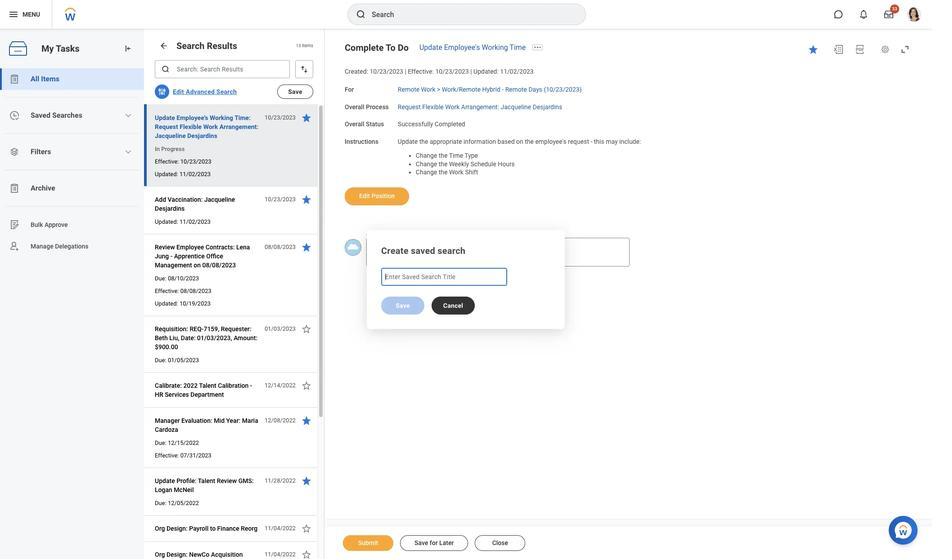 Task type: vqa. For each thing, say whether or not it's contained in the screenshot.
"OVERALL PROCESS"
yes



Task type: describe. For each thing, give the bounding box(es) containing it.
archive button
[[0, 178, 144, 199]]

my tasks element
[[0, 29, 144, 560]]

the left weekly
[[439, 160, 448, 168]]

manager evaluation: mid year: maria cardoza button
[[155, 416, 260, 436]]

jung
[[155, 253, 169, 260]]

due: for manager evaluation: mid year: maria cardoza
[[155, 440, 166, 447]]

add vaccination: jacqueline desjardins button
[[155, 194, 260, 214]]

1 remote from the left
[[398, 86, 419, 93]]

update the appropriate information based on the employee's request - this may include:
[[398, 138, 641, 145]]

11/04/2022 for org design: payroll to finance reorg
[[265, 526, 296, 532]]

work/remote
[[442, 86, 481, 93]]

Enter Saved Search Title text field
[[381, 268, 507, 286]]

1 star image from the top
[[301, 113, 312, 123]]

hybrid
[[482, 86, 500, 93]]

org for org design: newco acquisition
[[155, 552, 165, 559]]

13 items
[[296, 43, 313, 48]]

search
[[438, 246, 465, 257]]

flexible inside update employee's working time: request flexible work arrangement: jacqueline desjardins
[[180, 123, 202, 131]]

star image for manager evaluation: mid year: maria cardoza
[[301, 416, 312, 427]]

1 horizontal spatial time
[[510, 43, 526, 52]]

contracts:
[[206, 244, 235, 251]]

12/05/2022
[[168, 500, 199, 507]]

change the time type change the weekly schedule hours change the work shift
[[416, 152, 515, 176]]

design: for payroll
[[166, 526, 188, 533]]

update employee's working time: request flexible work arrangement: jacqueline desjardins
[[155, 114, 258, 140]]

create saved search dialog
[[367, 230, 565, 329]]

completed
[[435, 121, 465, 128]]

2 horizontal spatial desjardins
[[533, 103, 562, 110]]

update for update employee's working time
[[419, 43, 442, 52]]

2 | from the left
[[470, 68, 472, 75]]

overall status
[[345, 121, 384, 128]]

save for leftmost save button
[[288, 88, 302, 95]]

2 vertical spatial 11/02/2023
[[180, 219, 211, 225]]

2 change from the top
[[416, 160, 437, 168]]

the left employee's
[[525, 138, 534, 145]]

update employee's working time: request flexible work arrangement: jacqueline desjardins button
[[155, 113, 260, 141]]

0 vertical spatial flexible
[[422, 103, 444, 110]]

requisition:
[[155, 326, 188, 333]]

successfully
[[398, 121, 433, 128]]

this
[[594, 138, 604, 145]]

2 horizontal spatial jacqueline
[[501, 103, 531, 110]]

workday assistant region
[[889, 513, 921, 545]]

1 horizontal spatial search image
[[356, 9, 366, 20]]

org design: payroll to finance reorg
[[155, 526, 258, 533]]

time inside change the time type change the weekly schedule hours change the work shift
[[449, 152, 463, 159]]

0 vertical spatial search
[[176, 41, 205, 51]]

- inside calibrate: 2022 talent calibration - hr services department
[[250, 383, 252, 390]]

jacqueline inside add vaccination: jacqueline desjardins
[[204, 196, 235, 203]]

updated: down add
[[155, 219, 178, 225]]

effective: for update employee's working time: request flexible work arrangement: jacqueline desjardins
[[155, 158, 179, 165]]

overall for overall status
[[345, 121, 364, 128]]

based
[[498, 138, 515, 145]]

update for update profile: talent review gms: logan mcneil
[[155, 478, 175, 485]]

information
[[463, 138, 496, 145]]

2 star image from the top
[[301, 242, 312, 253]]

employee
[[176, 244, 204, 251]]

>
[[437, 86, 440, 93]]

request inside update employee's working time: request flexible work arrangement: jacqueline desjardins
[[155, 123, 178, 131]]

effective: 10/23/2023
[[155, 158, 211, 165]]

requisition: req-7159, requester: beth liu, date: 01/03/2023, amount: $900.00
[[155, 326, 258, 351]]

08/08/2023 inside review employee contracts: lena jung - apprentice office management on 08/08/2023
[[202, 262, 236, 269]]

enter your comment
[[366, 231, 419, 238]]

cancel button
[[432, 297, 475, 315]]

tasks
[[56, 43, 80, 54]]

desjardins inside add vaccination: jacqueline desjardins
[[155, 205, 185, 212]]

due: 12/05/2022
[[155, 500, 199, 507]]

action bar region
[[325, 527, 932, 560]]

1 | from the left
[[405, 68, 406, 75]]

jacqueline inside update employee's working time: request flexible work arrangement: jacqueline desjardins
[[155, 132, 186, 140]]

cancel
[[443, 302, 463, 310]]

star image for update profile: talent review gms: logan mcneil
[[301, 476, 312, 487]]

talent for 2022
[[199, 383, 216, 390]]

year:
[[226, 418, 240, 425]]

saved
[[411, 246, 435, 257]]

due: 08/10/2023
[[155, 275, 199, 282]]

progress
[[161, 146, 185, 153]]

results
[[207, 41, 237, 51]]

0 vertical spatial request
[[398, 103, 421, 110]]

star image for add vaccination: jacqueline desjardins
[[301, 194, 312, 205]]

12/14/2022
[[265, 383, 296, 389]]

clipboard image for all items
[[9, 74, 20, 85]]

working for time
[[482, 43, 508, 52]]

reorg
[[241, 526, 258, 533]]

delegations
[[55, 243, 88, 250]]

position
[[371, 193, 395, 200]]

review inside update profile: talent review gms: logan mcneil
[[217, 478, 237, 485]]

work inside change the time type change the weekly schedule hours change the work shift
[[449, 169, 463, 176]]

create
[[381, 246, 409, 257]]

overall process
[[345, 103, 389, 110]]

liu,
[[169, 335, 179, 342]]

design: for newco
[[166, 552, 188, 559]]

1 change from the top
[[416, 152, 437, 159]]

11/04/2022 for org design: newco acquisition
[[265, 552, 296, 558]]

effective: for manager evaluation: mid year: maria cardoza
[[155, 453, 179, 459]]

bulk
[[31, 221, 43, 228]]

item list element
[[144, 29, 325, 560]]

(10/23/2023)
[[544, 86, 582, 93]]

2 remote from the left
[[505, 86, 527, 93]]

0 horizontal spatial save button
[[277, 85, 313, 99]]

07/31/2023
[[180, 453, 211, 459]]

request
[[568, 138, 589, 145]]

calibrate: 2022 talent calibration - hr services department button
[[155, 381, 260, 401]]

enter your comment text field
[[366, 238, 629, 267]]

request flexible work arrangement: jacqueline desjardins link
[[398, 101, 562, 110]]

may
[[606, 138, 618, 145]]

newco
[[189, 552, 209, 559]]

- right hybrid
[[502, 86, 504, 93]]

overall status element
[[398, 115, 465, 129]]

calibrate:
[[155, 383, 182, 390]]

effective: 08/08/2023
[[155, 288, 211, 295]]

updated: 10/19/2023
[[155, 301, 211, 307]]

due: 12/15/2022
[[155, 440, 199, 447]]

include:
[[619, 138, 641, 145]]

org design: newco acquisition button
[[155, 550, 246, 560]]

your
[[381, 231, 392, 238]]

save for the bottom save button
[[396, 302, 410, 310]]

manage
[[31, 243, 53, 250]]

star image for calibrate: 2022 talent calibration - hr services department
[[301, 381, 312, 392]]

updated: down effective: 08/08/2023
[[155, 301, 178, 307]]

gms:
[[238, 478, 254, 485]]

remote work > work/remote hybrid - remote days (10/23/2023) link
[[398, 84, 582, 93]]

vaccination:
[[168, 196, 203, 203]]

inbox large image
[[884, 10, 893, 19]]

star image for org design: newco acquisition
[[301, 550, 312, 560]]

due: 01/05/2023
[[155, 357, 199, 364]]

12/08/2022
[[265, 418, 296, 424]]

all items button
[[0, 68, 144, 90]]

1 horizontal spatial on
[[516, 138, 523, 145]]

export to excel image
[[833, 44, 844, 55]]

evaluation:
[[181, 418, 212, 425]]

desjardins inside update employee's working time: request flexible work arrangement: jacqueline desjardins
[[187, 132, 217, 140]]

7159,
[[204, 326, 219, 333]]

effective: 07/31/2023
[[155, 453, 211, 459]]

amount:
[[234, 335, 258, 342]]

beth
[[155, 335, 168, 342]]

edit advanced search button
[[169, 83, 240, 101]]



Task type: locate. For each thing, give the bounding box(es) containing it.
transformation import image
[[123, 44, 132, 53]]

1 vertical spatial 11/02/2023
[[180, 171, 211, 178]]

1 vertical spatial org
[[155, 552, 165, 559]]

0 horizontal spatial jacqueline
[[155, 132, 186, 140]]

1 vertical spatial updated: 11/02/2023
[[155, 219, 211, 225]]

0 vertical spatial time
[[510, 43, 526, 52]]

0 horizontal spatial edit
[[173, 88, 184, 95]]

time
[[510, 43, 526, 52], [449, 152, 463, 159]]

due: down the $900.00
[[155, 357, 166, 364]]

process
[[366, 103, 389, 110]]

1 vertical spatial talent
[[198, 478, 215, 485]]

update down configure icon
[[155, 114, 175, 122]]

update up the created: 10/23/2023 | effective: 10/23/2023 | updated: 11/02/2023
[[419, 43, 442, 52]]

save
[[288, 88, 302, 95], [396, 302, 410, 310]]

clipboard image left all
[[9, 74, 20, 85]]

edit left position
[[359, 193, 370, 200]]

user plus image
[[9, 241, 20, 252]]

date:
[[181, 335, 195, 342]]

1 horizontal spatial flexible
[[422, 103, 444, 110]]

update down successfully
[[398, 138, 418, 145]]

1 vertical spatial clipboard image
[[9, 183, 20, 194]]

1 vertical spatial edit
[[359, 193, 370, 200]]

edit inside button
[[173, 88, 184, 95]]

work down weekly
[[449, 169, 463, 176]]

2 updated: 11/02/2023 from the top
[[155, 219, 211, 225]]

due: for requisition: req-7159, requester: beth liu, date: 01/03/2023, amount: $900.00
[[155, 357, 166, 364]]

08/10/2023
[[168, 275, 199, 282]]

working left time:
[[210, 114, 233, 122]]

configure image
[[158, 87, 167, 96]]

complete
[[345, 42, 384, 53]]

list
[[0, 68, 144, 257]]

rename image
[[9, 220, 20, 230]]

overall for overall process
[[345, 103, 364, 110]]

jacqueline down the days at top
[[501, 103, 531, 110]]

0 horizontal spatial search image
[[161, 65, 170, 74]]

all items
[[31, 75, 59, 83]]

1 horizontal spatial save
[[396, 302, 410, 310]]

08/08/2023 down office
[[202, 262, 236, 269]]

3 change from the top
[[416, 169, 437, 176]]

0 vertical spatial arrangement:
[[461, 103, 499, 110]]

1 vertical spatial save button
[[381, 297, 424, 315]]

1 horizontal spatial jacqueline
[[204, 196, 235, 203]]

1 vertical spatial request
[[155, 123, 178, 131]]

1 overall from the top
[[345, 103, 364, 110]]

1 vertical spatial on
[[194, 262, 201, 269]]

0 vertical spatial 11/02/2023
[[500, 68, 534, 75]]

search right advanced
[[216, 88, 237, 95]]

jacqueline
[[501, 103, 531, 110], [155, 132, 186, 140], [204, 196, 235, 203]]

0 vertical spatial employee's
[[444, 43, 480, 52]]

desjardins down add
[[155, 205, 185, 212]]

0 vertical spatial edit
[[173, 88, 184, 95]]

- inside review employee contracts: lena jung - apprentice office management on 08/08/2023
[[170, 253, 173, 260]]

0 vertical spatial change
[[416, 152, 437, 159]]

08/08/2023
[[265, 244, 296, 251], [202, 262, 236, 269], [180, 288, 211, 295]]

3 star image from the top
[[301, 381, 312, 392]]

review left gms:
[[217, 478, 237, 485]]

arrangement: down remote work > work/remote hybrid - remote days (10/23/2023)
[[461, 103, 499, 110]]

mcneil
[[174, 487, 194, 494]]

remote left the days at top
[[505, 86, 527, 93]]

review employee contracts: lena jung - apprentice office management on 08/08/2023 button
[[155, 242, 260, 271]]

1 vertical spatial time
[[449, 152, 463, 159]]

fullscreen image
[[900, 44, 910, 55]]

| down do
[[405, 68, 406, 75]]

updated: up remote work > work/remote hybrid - remote days (10/23/2023) link
[[473, 68, 499, 75]]

due:
[[155, 275, 166, 282], [155, 357, 166, 364], [155, 440, 166, 447], [155, 500, 166, 507]]

due: down logan
[[155, 500, 166, 507]]

11/02/2023
[[500, 68, 534, 75], [180, 171, 211, 178], [180, 219, 211, 225]]

employee's down advanced
[[177, 114, 208, 122]]

search image inside "item list" element
[[161, 65, 170, 74]]

update employee's working time link
[[419, 43, 526, 52]]

do
[[398, 42, 409, 53]]

review inside review employee contracts: lena jung - apprentice office management on 08/08/2023
[[155, 244, 175, 251]]

flexible up progress
[[180, 123, 202, 131]]

my
[[41, 43, 54, 54]]

instructions
[[345, 138, 378, 145]]

bulk approve link
[[0, 214, 144, 236]]

4 due: from the top
[[155, 500, 166, 507]]

clipboard image inside archive button
[[9, 183, 20, 194]]

1 clipboard image from the top
[[9, 74, 20, 85]]

0 horizontal spatial save
[[288, 88, 302, 95]]

lena
[[236, 244, 250, 251]]

bulk approve
[[31, 221, 68, 228]]

request up the in progress
[[155, 123, 178, 131]]

0 horizontal spatial review
[[155, 244, 175, 251]]

on
[[516, 138, 523, 145], [194, 262, 201, 269]]

talent right the profile:
[[198, 478, 215, 485]]

2 org from the top
[[155, 552, 165, 559]]

0 horizontal spatial desjardins
[[155, 205, 185, 212]]

update for update employee's working time: request flexible work arrangement: jacqueline desjardins
[[155, 114, 175, 122]]

13
[[296, 43, 301, 48]]

working for time:
[[210, 114, 233, 122]]

1 updated: 11/02/2023 from the top
[[155, 171, 211, 178]]

items
[[41, 75, 59, 83]]

01/03/2023
[[265, 326, 296, 333]]

0 vertical spatial clipboard image
[[9, 74, 20, 85]]

jacqueline up the in progress
[[155, 132, 186, 140]]

due: down management on the top
[[155, 275, 166, 282]]

1 vertical spatial 11/04/2022
[[265, 552, 296, 558]]

search image up the complete
[[356, 9, 366, 20]]

on inside review employee contracts: lena jung - apprentice office management on 08/08/2023
[[194, 262, 201, 269]]

search right arrow left image
[[176, 41, 205, 51]]

10/23/2023
[[370, 68, 403, 75], [435, 68, 469, 75], [265, 114, 296, 121], [180, 158, 211, 165], [265, 196, 296, 203]]

review employee contracts: lena jung - apprentice office management on 08/08/2023
[[155, 244, 250, 269]]

talent inside update profile: talent review gms: logan mcneil
[[198, 478, 215, 485]]

updated: 11/02/2023 down add vaccination: jacqueline desjardins
[[155, 219, 211, 225]]

remote work > work/remote hybrid - remote days (10/23/2023)
[[398, 86, 582, 93]]

in
[[155, 146, 160, 153]]

12/15/2022
[[168, 440, 199, 447]]

11/02/2023 down add vaccination: jacqueline desjardins
[[180, 219, 211, 225]]

- up management on the top
[[170, 253, 173, 260]]

1 11/04/2022 from the top
[[265, 526, 296, 532]]

employee's for update employee's working time: request flexible work arrangement: jacqueline desjardins
[[177, 114, 208, 122]]

request
[[398, 103, 421, 110], [155, 123, 178, 131]]

all
[[31, 75, 39, 83]]

clipboard image left archive
[[9, 183, 20, 194]]

on right based at top
[[516, 138, 523, 145]]

overall down for
[[345, 103, 364, 110]]

updated: 11/02/2023
[[155, 171, 211, 178], [155, 219, 211, 225]]

working up remote work > work/remote hybrid - remote days (10/23/2023) link
[[482, 43, 508, 52]]

overall
[[345, 103, 364, 110], [345, 121, 364, 128]]

1 vertical spatial review
[[217, 478, 237, 485]]

search inside edit advanced search button
[[216, 88, 237, 95]]

update up logan
[[155, 478, 175, 485]]

edit for edit position
[[359, 193, 370, 200]]

star image for requisition: req-7159, requester: beth liu, date: 01/03/2023, amount: $900.00
[[301, 324, 312, 335]]

change
[[416, 152, 437, 159], [416, 160, 437, 168], [416, 169, 437, 176]]

2 due: from the top
[[155, 357, 166, 364]]

3 due: from the top
[[155, 440, 166, 447]]

to
[[386, 42, 395, 53]]

remote
[[398, 86, 419, 93], [505, 86, 527, 93]]

1 horizontal spatial request
[[398, 103, 421, 110]]

desjardins up the "effective: 10/23/2023"
[[187, 132, 217, 140]]

1 vertical spatial jacqueline
[[155, 132, 186, 140]]

work down edit advanced search button
[[203, 123, 218, 131]]

update inside update employee's working time: request flexible work arrangement: jacqueline desjardins
[[155, 114, 175, 122]]

5 star image from the top
[[301, 550, 312, 560]]

1 horizontal spatial search
[[216, 88, 237, 95]]

1 vertical spatial desjardins
[[187, 132, 217, 140]]

jacqueline right vaccination:
[[204, 196, 235, 203]]

overall up instructions
[[345, 121, 364, 128]]

08/08/2023 up 10/19/2023
[[180, 288, 211, 295]]

0 horizontal spatial on
[[194, 262, 201, 269]]

org
[[155, 526, 165, 533], [155, 552, 165, 559]]

0 vertical spatial save button
[[277, 85, 313, 99]]

0 vertical spatial jacqueline
[[501, 103, 531, 110]]

talent inside calibrate: 2022 talent calibration - hr services department
[[199, 383, 216, 390]]

desjardins
[[533, 103, 562, 110], [187, 132, 217, 140], [155, 205, 185, 212]]

1 vertical spatial employee's
[[177, 114, 208, 122]]

edit
[[173, 88, 184, 95], [359, 193, 370, 200]]

0 vertical spatial desjardins
[[533, 103, 562, 110]]

0 horizontal spatial arrangement:
[[219, 123, 258, 131]]

11/02/2023 down the "effective: 10/23/2023"
[[180, 171, 211, 178]]

work up completed
[[445, 103, 460, 110]]

maria
[[242, 418, 258, 425]]

2 design: from the top
[[166, 552, 188, 559]]

created: 10/23/2023 | effective: 10/23/2023 | updated: 11/02/2023
[[345, 68, 534, 75]]

4 star image from the top
[[301, 524, 312, 535]]

0 horizontal spatial remote
[[398, 86, 419, 93]]

11/02/2023 up the days at top
[[500, 68, 534, 75]]

0 vertical spatial design:
[[166, 526, 188, 533]]

edit inside button
[[359, 193, 370, 200]]

finance
[[217, 526, 239, 533]]

effective: down do
[[408, 68, 434, 75]]

design: left payroll
[[166, 526, 188, 533]]

arrangement: down time:
[[219, 123, 258, 131]]

1 horizontal spatial employee's
[[444, 43, 480, 52]]

design: inside button
[[166, 552, 188, 559]]

shift
[[465, 169, 478, 176]]

0 vertical spatial search image
[[356, 9, 366, 20]]

org down due: 12/05/2022
[[155, 526, 165, 533]]

0 vertical spatial working
[[482, 43, 508, 52]]

org left newco
[[155, 552, 165, 559]]

save inside dialog
[[396, 302, 410, 310]]

1 design: from the top
[[166, 526, 188, 533]]

1 horizontal spatial remote
[[505, 86, 527, 93]]

the down the successfully completed
[[419, 138, 428, 145]]

talent
[[199, 383, 216, 390], [198, 478, 215, 485]]

|
[[405, 68, 406, 75], [470, 68, 472, 75]]

0 vertical spatial org
[[155, 526, 165, 533]]

1 vertical spatial search image
[[161, 65, 170, 74]]

the left shift at the top of the page
[[439, 169, 448, 176]]

org for org design: payroll to finance reorg
[[155, 526, 165, 533]]

enter
[[366, 231, 380, 238]]

2 vertical spatial desjardins
[[155, 205, 185, 212]]

1 vertical spatial 08/08/2023
[[202, 262, 236, 269]]

0 horizontal spatial working
[[210, 114, 233, 122]]

due: for update profile: talent review gms: logan mcneil
[[155, 500, 166, 507]]

- right calibration on the left bottom of the page
[[250, 383, 252, 390]]

review up jung
[[155, 244, 175, 251]]

0 horizontal spatial employee's
[[177, 114, 208, 122]]

profile:
[[176, 478, 197, 485]]

0 vertical spatial talent
[[199, 383, 216, 390]]

effective: for review employee contracts: lena jung - apprentice office management on 08/08/2023
[[155, 288, 179, 295]]

services
[[165, 392, 189, 399]]

org inside button
[[155, 552, 165, 559]]

0 vertical spatial on
[[516, 138, 523, 145]]

view printable version (pdf) image
[[855, 44, 865, 55]]

2 11/04/2022 from the top
[[265, 552, 296, 558]]

arrow left image
[[159, 41, 168, 50]]

work
[[421, 86, 435, 93], [445, 103, 460, 110], [203, 123, 218, 131], [449, 169, 463, 176]]

to
[[210, 526, 216, 533]]

2 vertical spatial jacqueline
[[204, 196, 235, 203]]

1 horizontal spatial save button
[[381, 297, 424, 315]]

desjardins down the days at top
[[533, 103, 562, 110]]

save inside "item list" element
[[288, 88, 302, 95]]

update for update the appropriate information based on the employee's request - this may include:
[[398, 138, 418, 145]]

design: left newco
[[166, 552, 188, 559]]

request up successfully
[[398, 103, 421, 110]]

edit right configure icon
[[173, 88, 184, 95]]

working inside update employee's working time: request flexible work arrangement: jacqueline desjardins
[[210, 114, 233, 122]]

due: down 'cardoza'
[[155, 440, 166, 447]]

0 horizontal spatial |
[[405, 68, 406, 75]]

manager
[[155, 418, 180, 425]]

0 vertical spatial 11/04/2022
[[265, 526, 296, 532]]

add
[[155, 196, 166, 203]]

arrangement: inside update employee's working time: request flexible work arrangement: jacqueline desjardins
[[219, 123, 258, 131]]

department
[[190, 392, 224, 399]]

search image up configure icon
[[161, 65, 170, 74]]

design: inside button
[[166, 526, 188, 533]]

0 vertical spatial review
[[155, 244, 175, 251]]

the
[[419, 138, 428, 145], [525, 138, 534, 145], [439, 152, 448, 159], [439, 160, 448, 168], [439, 169, 448, 176]]

1 horizontal spatial arrangement:
[[461, 103, 499, 110]]

0 horizontal spatial search
[[176, 41, 205, 51]]

talent up department
[[199, 383, 216, 390]]

08/08/2023 right lena
[[265, 244, 296, 251]]

employee's for update employee's working time
[[444, 43, 480, 52]]

comment
[[394, 231, 419, 238]]

star image
[[301, 113, 312, 123], [301, 242, 312, 253], [301, 381, 312, 392], [301, 524, 312, 535], [301, 550, 312, 560]]

the down appropriate
[[439, 152, 448, 159]]

1 vertical spatial arrangement:
[[219, 123, 258, 131]]

clipboard image inside all items button
[[9, 74, 20, 85]]

org design: payroll to finance reorg button
[[155, 524, 260, 535]]

effective: down the in progress
[[155, 158, 179, 165]]

in progress
[[155, 146, 185, 153]]

notifications large image
[[859, 10, 868, 19]]

1 horizontal spatial edit
[[359, 193, 370, 200]]

remote left > at the left top of the page
[[398, 86, 419, 93]]

0 vertical spatial updated: 11/02/2023
[[155, 171, 211, 178]]

complete to do
[[345, 42, 409, 53]]

1 horizontal spatial review
[[217, 478, 237, 485]]

talent for profile:
[[198, 478, 215, 485]]

edit for edit advanced search
[[173, 88, 184, 95]]

1 horizontal spatial |
[[470, 68, 472, 75]]

effective:
[[408, 68, 434, 75], [155, 158, 179, 165], [155, 288, 179, 295], [155, 453, 179, 459]]

0 horizontal spatial request
[[155, 123, 178, 131]]

0 vertical spatial save
[[288, 88, 302, 95]]

1 horizontal spatial desjardins
[[187, 132, 217, 140]]

employee's inside update employee's working time: request flexible work arrangement: jacqueline desjardins
[[177, 114, 208, 122]]

1 org from the top
[[155, 526, 165, 533]]

2 overall from the top
[[345, 121, 364, 128]]

effective: down due: 12/15/2022 at left
[[155, 453, 179, 459]]

on down apprentice
[[194, 262, 201, 269]]

org inside button
[[155, 526, 165, 533]]

1 vertical spatial save
[[396, 302, 410, 310]]

status
[[366, 121, 384, 128]]

1 vertical spatial design:
[[166, 552, 188, 559]]

profile logan mcneil element
[[901, 5, 927, 24]]

search image
[[356, 9, 366, 20], [161, 65, 170, 74]]

effective: down due: 08/10/2023
[[155, 288, 179, 295]]

1 vertical spatial search
[[216, 88, 237, 95]]

0 horizontal spatial time
[[449, 152, 463, 159]]

1 due: from the top
[[155, 275, 166, 282]]

2 clipboard image from the top
[[9, 183, 20, 194]]

0 horizontal spatial flexible
[[180, 123, 202, 131]]

work inside update employee's working time: request flexible work arrangement: jacqueline desjardins
[[203, 123, 218, 131]]

for
[[345, 86, 354, 93]]

star image
[[808, 44, 819, 55], [301, 194, 312, 205], [301, 324, 312, 335], [301, 416, 312, 427], [301, 476, 312, 487]]

due: for review employee contracts: lena jung - apprentice office management on 08/08/2023
[[155, 275, 166, 282]]

update inside update profile: talent review gms: logan mcneil
[[155, 478, 175, 485]]

01/03/2023,
[[197, 335, 232, 342]]

flexible up overall status element at the top left
[[422, 103, 444, 110]]

star image for org design: payroll to finance reorg
[[301, 524, 312, 535]]

work left > at the left top of the page
[[421, 86, 435, 93]]

created:
[[345, 68, 368, 75]]

10/19/2023
[[180, 301, 211, 307]]

schedule
[[471, 160, 496, 168]]

items
[[302, 43, 313, 48]]

1 horizontal spatial working
[[482, 43, 508, 52]]

requisition: req-7159, requester: beth liu, date: 01/03/2023, amount: $900.00 button
[[155, 324, 260, 353]]

| up work/remote
[[470, 68, 472, 75]]

manage delegations
[[31, 243, 88, 250]]

0 vertical spatial overall
[[345, 103, 364, 110]]

updated: 11/02/2023 down the "effective: 10/23/2023"
[[155, 171, 211, 178]]

calibrate: 2022 talent calibration - hr services department
[[155, 383, 252, 399]]

1 vertical spatial change
[[416, 160, 437, 168]]

2 vertical spatial change
[[416, 169, 437, 176]]

2 vertical spatial 08/08/2023
[[180, 288, 211, 295]]

list containing all items
[[0, 68, 144, 257]]

updated: down the "effective: 10/23/2023"
[[155, 171, 178, 178]]

employee's up the created: 10/23/2023 | effective: 10/23/2023 | updated: 11/02/2023
[[444, 43, 480, 52]]

edit advanced search
[[173, 88, 237, 95]]

0 vertical spatial 08/08/2023
[[265, 244, 296, 251]]

1 vertical spatial overall
[[345, 121, 364, 128]]

- left the this
[[591, 138, 592, 145]]

org design: newco acquisition
[[155, 552, 243, 559]]

1 vertical spatial flexible
[[180, 123, 202, 131]]

acquisition
[[211, 552, 243, 559]]

clipboard image for archive
[[9, 183, 20, 194]]

weekly
[[449, 160, 469, 168]]

1 vertical spatial working
[[210, 114, 233, 122]]

clipboard image
[[9, 74, 20, 85], [9, 183, 20, 194]]



